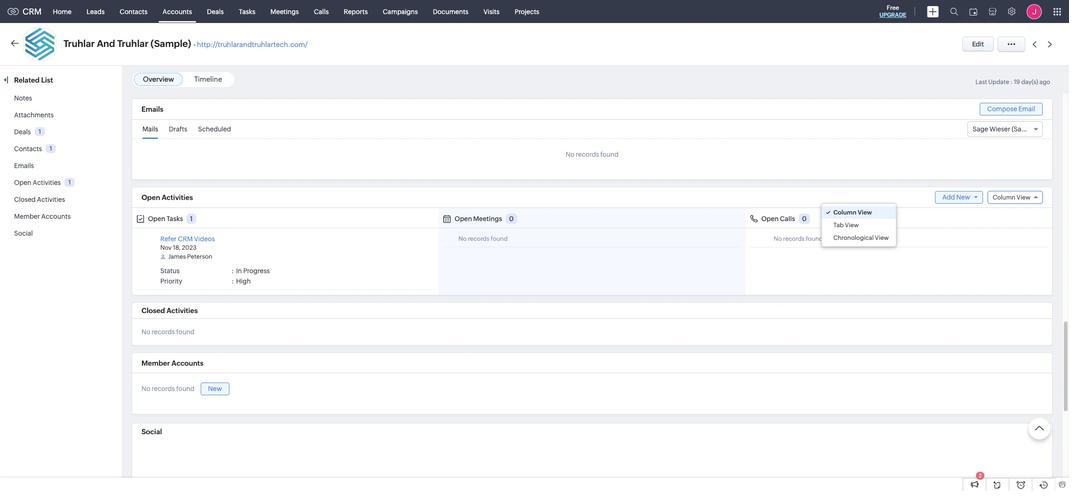 Task type: vqa. For each thing, say whether or not it's contained in the screenshot.
the Inventory on the right bottom
no



Task type: locate. For each thing, give the bounding box(es) containing it.
accounts up new link
[[172, 360, 204, 368]]

activities up member accounts link
[[37, 196, 65, 204]]

1 0 from the left
[[509, 215, 514, 223]]

1 right open activities link
[[68, 179, 71, 186]]

calls
[[314, 8, 329, 15], [780, 215, 795, 223]]

1 horizontal spatial member
[[142, 360, 170, 368]]

column view inside field
[[993, 194, 1031, 201]]

tasks
[[239, 8, 256, 15], [167, 215, 183, 223]]

:
[[1011, 79, 1013, 86], [232, 268, 234, 275], [232, 278, 234, 286]]

timeline link
[[194, 75, 222, 83]]

truhlar and truhlar (sample) - http://truhlarandtruhlartech.com/
[[63, 38, 308, 49]]

1 vertical spatial open activities
[[142, 194, 193, 202]]

: left in
[[232, 268, 234, 275]]

1 horizontal spatial 0
[[802, 215, 807, 223]]

view inside field
[[1017, 194, 1031, 201]]

19
[[1014, 79, 1020, 86]]

0 horizontal spatial contacts link
[[14, 145, 42, 153]]

accounts
[[163, 8, 192, 15], [41, 213, 71, 221], [172, 360, 204, 368]]

crm inside refer crm videos nov 18, 2023
[[178, 236, 193, 243]]

0 horizontal spatial meetings
[[271, 8, 299, 15]]

accounts link
[[155, 0, 200, 23]]

0 right open meetings on the left top of page
[[509, 215, 514, 223]]

2 0 from the left
[[802, 215, 807, 223]]

1 vertical spatial closed
[[142, 307, 165, 315]]

refer
[[160, 236, 177, 243]]

tab
[[834, 222, 844, 229]]

home link
[[45, 0, 79, 23]]

0 horizontal spatial closed activities
[[14, 196, 65, 204]]

: in progress
[[232, 268, 270, 275]]

edit
[[973, 40, 984, 48]]

1 horizontal spatial deals
[[207, 8, 224, 15]]

2 truhlar from the left
[[117, 38, 149, 49]]

0 vertical spatial accounts
[[163, 8, 192, 15]]

open activities up closed activities link on the top left
[[14, 179, 61, 187]]

view
[[1017, 194, 1031, 201], [858, 209, 872, 216], [845, 222, 859, 229], [875, 235, 889, 242]]

column inside field
[[993, 194, 1016, 201]]

open activities link
[[14, 179, 61, 187]]

18,
[[173, 245, 181, 252]]

column view
[[993, 194, 1031, 201], [834, 209, 872, 216]]

0 right the "open calls"
[[802, 215, 807, 223]]

1 vertical spatial deals
[[14, 128, 31, 136]]

timeline
[[194, 75, 222, 83]]

calls link
[[307, 0, 336, 23]]

tasks up http://truhlarandtruhlartech.com/ link
[[239, 8, 256, 15]]

closed activities
[[14, 196, 65, 204], [142, 307, 198, 315]]

1 horizontal spatial closed activities
[[142, 307, 198, 315]]

1 vertical spatial new
[[208, 386, 222, 393]]

0 vertical spatial calls
[[314, 8, 329, 15]]

open
[[14, 179, 31, 187], [142, 194, 160, 202], [148, 215, 165, 223], [455, 215, 472, 223], [762, 215, 779, 223]]

1 up open activities link
[[50, 145, 52, 152]]

reports link
[[336, 0, 375, 23]]

closed down the priority
[[142, 307, 165, 315]]

closed down open activities link
[[14, 196, 36, 204]]

compose email
[[988, 105, 1036, 113]]

accounts down closed activities link on the top left
[[41, 213, 71, 221]]

last update : 19 day(s) ago
[[976, 79, 1051, 86]]

1 horizontal spatial emails
[[142, 106, 164, 114]]

1 horizontal spatial deals link
[[200, 0, 231, 23]]

column view for list box containing column view
[[834, 209, 872, 216]]

: left high on the bottom of the page
[[232, 278, 234, 286]]

1 vertical spatial crm
[[178, 236, 193, 243]]

in
[[236, 268, 242, 275]]

meetings link
[[263, 0, 307, 23]]

deals link down the attachments
[[14, 128, 31, 136]]

reports
[[344, 8, 368, 15]]

0 horizontal spatial 0
[[509, 215, 514, 223]]

meetings
[[271, 8, 299, 15], [473, 215, 502, 223]]

contacts
[[120, 8, 148, 15], [14, 145, 42, 153]]

list
[[41, 76, 53, 84]]

0 for meetings
[[509, 215, 514, 223]]

progress
[[243, 268, 270, 275]]

0 vertical spatial open activities
[[14, 179, 61, 187]]

0 vertical spatial meetings
[[271, 8, 299, 15]]

0 vertical spatial closed activities
[[14, 196, 65, 204]]

0 horizontal spatial social
[[14, 230, 33, 238]]

: for : high
[[232, 278, 234, 286]]

member accounts link
[[14, 213, 71, 221]]

column view inside option
[[834, 209, 872, 216]]

social
[[14, 230, 33, 238], [142, 428, 162, 436]]

james
[[168, 254, 186, 261]]

profile element
[[1021, 0, 1048, 23]]

0 vertical spatial contacts
[[120, 8, 148, 15]]

new
[[957, 194, 971, 201], [208, 386, 222, 393]]

emails up open activities link
[[14, 162, 34, 170]]

peterson
[[187, 254, 212, 261]]

0 vertical spatial member accounts
[[14, 213, 71, 221]]

truhlar left "and"
[[63, 38, 95, 49]]

0 vertical spatial crm
[[23, 7, 42, 16]]

1 horizontal spatial column view
[[993, 194, 1031, 201]]

1 vertical spatial social
[[142, 428, 162, 436]]

no records found
[[566, 151, 619, 158], [459, 236, 508, 243], [774, 236, 823, 243], [142, 329, 195, 336], [142, 386, 195, 393]]

tasks up refer
[[167, 215, 183, 223]]

0 vertical spatial tasks
[[239, 8, 256, 15]]

crm up the 2023
[[178, 236, 193, 243]]

contacts right leads link
[[120, 8, 148, 15]]

1 horizontal spatial crm
[[178, 236, 193, 243]]

contacts link
[[112, 0, 155, 23], [14, 145, 42, 153]]

view for "column view" option
[[858, 209, 872, 216]]

1 horizontal spatial tasks
[[239, 8, 256, 15]]

1 vertical spatial tasks
[[167, 215, 183, 223]]

-
[[193, 40, 196, 48]]

1 horizontal spatial column
[[993, 194, 1016, 201]]

deals
[[207, 8, 224, 15], [14, 128, 31, 136]]

add new
[[943, 194, 971, 201]]

0 horizontal spatial new
[[208, 386, 222, 393]]

notes link
[[14, 95, 32, 102]]

0 vertical spatial contacts link
[[112, 0, 155, 23]]

activities up closed activities link on the top left
[[33, 179, 61, 187]]

(sample)
[[151, 38, 191, 49]]

profile image
[[1027, 4, 1042, 19]]

chronological view
[[834, 235, 889, 242]]

column
[[993, 194, 1016, 201], [834, 209, 857, 216]]

0 vertical spatial new
[[957, 194, 971, 201]]

accounts inside "link"
[[163, 8, 192, 15]]

0 vertical spatial column
[[993, 194, 1016, 201]]

activities
[[33, 179, 61, 187], [162, 194, 193, 202], [37, 196, 65, 204], [167, 307, 198, 315]]

2 vertical spatial :
[[232, 278, 234, 286]]

status
[[160, 268, 180, 275]]

0 horizontal spatial column
[[834, 209, 857, 216]]

emails link
[[14, 162, 34, 170]]

0 horizontal spatial truhlar
[[63, 38, 95, 49]]

1 horizontal spatial member accounts
[[142, 360, 204, 368]]

open activities up the open tasks
[[142, 194, 193, 202]]

day(s)
[[1022, 79, 1039, 86]]

records
[[576, 151, 599, 158], [468, 236, 490, 243], [783, 236, 805, 243], [152, 329, 175, 336], [152, 386, 175, 393]]

list box containing column view
[[822, 204, 896, 247]]

deals down the attachments
[[14, 128, 31, 136]]

deals link
[[200, 0, 231, 23], [14, 128, 31, 136]]

accounts up (sample)
[[163, 8, 192, 15]]

list box
[[822, 204, 896, 247]]

1 horizontal spatial social
[[142, 428, 162, 436]]

0 vertical spatial closed
[[14, 196, 36, 204]]

0 horizontal spatial member
[[14, 213, 40, 221]]

1
[[39, 128, 41, 135], [50, 145, 52, 152], [68, 179, 71, 186], [190, 215, 193, 223]]

deals left tasks link
[[207, 8, 224, 15]]

closed activities down open activities link
[[14, 196, 65, 204]]

deals link up truhlar and truhlar (sample) - http://truhlarandtruhlartech.com/
[[200, 0, 231, 23]]

truhlar right "and"
[[117, 38, 149, 49]]

last
[[976, 79, 988, 86]]

upgrade
[[880, 12, 907, 18]]

1 vertical spatial meetings
[[473, 215, 502, 223]]

view inside option
[[875, 235, 889, 242]]

closed activities down the priority
[[142, 307, 198, 315]]

activities up the open tasks
[[162, 194, 193, 202]]

1 vertical spatial :
[[232, 268, 234, 275]]

contacts link right leads
[[112, 0, 155, 23]]

emails up mails
[[142, 106, 164, 114]]

http://truhlarandtruhlartech.com/
[[197, 40, 308, 48]]

column inside option
[[834, 209, 857, 216]]

1 vertical spatial column
[[834, 209, 857, 216]]

1 down the attachments
[[39, 128, 41, 135]]

documents link
[[426, 0, 476, 23]]

0 horizontal spatial open activities
[[14, 179, 61, 187]]

0 horizontal spatial deals
[[14, 128, 31, 136]]

1 vertical spatial emails
[[14, 162, 34, 170]]

0 vertical spatial column view
[[993, 194, 1031, 201]]

0 horizontal spatial tasks
[[167, 215, 183, 223]]

0 vertical spatial :
[[1011, 79, 1013, 86]]

1 horizontal spatial contacts link
[[112, 0, 155, 23]]

0 horizontal spatial column view
[[834, 209, 872, 216]]

closed
[[14, 196, 36, 204], [142, 307, 165, 315]]

0 horizontal spatial calls
[[314, 8, 329, 15]]

compose
[[988, 105, 1018, 113]]

contacts up emails link
[[14, 145, 42, 153]]

scheduled
[[198, 126, 231, 133]]

1 up refer crm videos 'link'
[[190, 215, 193, 223]]

0 vertical spatial deals link
[[200, 0, 231, 23]]

: left 19
[[1011, 79, 1013, 86]]

0 for calls
[[802, 215, 807, 223]]

new link
[[201, 383, 230, 396]]

1 vertical spatial contacts link
[[14, 145, 42, 153]]

0 horizontal spatial deals link
[[14, 128, 31, 136]]

emails
[[142, 106, 164, 114], [14, 162, 34, 170]]

contacts link up emails link
[[14, 145, 42, 153]]

found
[[601, 151, 619, 158], [491, 236, 508, 243], [806, 236, 823, 243], [176, 329, 195, 336], [176, 386, 195, 393]]

1 horizontal spatial truhlar
[[117, 38, 149, 49]]

leads
[[87, 8, 105, 15]]

crm left home link
[[23, 7, 42, 16]]

no
[[566, 151, 575, 158], [459, 236, 467, 243], [774, 236, 782, 243], [142, 329, 150, 336], [142, 386, 150, 393]]

member accounts
[[14, 213, 71, 221], [142, 360, 204, 368]]

1 horizontal spatial closed
[[142, 307, 165, 315]]

1 horizontal spatial calls
[[780, 215, 795, 223]]

0 horizontal spatial crm
[[23, 7, 42, 16]]

open tasks
[[148, 215, 183, 223]]

tasks link
[[231, 0, 263, 23]]

tab view option
[[822, 219, 896, 232]]

truhlar
[[63, 38, 95, 49], [117, 38, 149, 49]]

view for tab view option at top
[[845, 222, 859, 229]]

1 vertical spatial accounts
[[41, 213, 71, 221]]

1 vertical spatial column view
[[834, 209, 872, 216]]

1 vertical spatial member accounts
[[142, 360, 204, 368]]

0 horizontal spatial contacts
[[14, 145, 42, 153]]



Task type: describe. For each thing, give the bounding box(es) containing it.
overview
[[143, 75, 174, 83]]

open meetings
[[455, 215, 502, 223]]

projects link
[[507, 0, 547, 23]]

refer crm videos link
[[160, 236, 215, 243]]

mails
[[143, 126, 158, 133]]

column for column view field
[[993, 194, 1016, 201]]

add
[[943, 194, 955, 201]]

column view option
[[822, 206, 896, 219]]

tasks inside tasks link
[[239, 8, 256, 15]]

1 horizontal spatial new
[[957, 194, 971, 201]]

0 vertical spatial emails
[[142, 106, 164, 114]]

1 horizontal spatial meetings
[[473, 215, 502, 223]]

priority
[[160, 278, 182, 286]]

ago
[[1040, 79, 1051, 86]]

Column View field
[[988, 191, 1043, 204]]

2 vertical spatial accounts
[[172, 360, 204, 368]]

crm link
[[8, 7, 42, 16]]

james peterson
[[168, 254, 212, 261]]

0 vertical spatial deals
[[207, 8, 224, 15]]

visits
[[484, 8, 500, 15]]

chronological view option
[[822, 232, 896, 245]]

column view for column view field
[[993, 194, 1031, 201]]

leads link
[[79, 0, 112, 23]]

: for : in progress
[[232, 268, 234, 275]]

1 vertical spatial member
[[142, 360, 170, 368]]

overview link
[[143, 75, 174, 83]]

notes
[[14, 95, 32, 102]]

open calls
[[762, 215, 795, 223]]

chronological
[[834, 235, 874, 242]]

videos
[[194, 236, 215, 243]]

0 horizontal spatial emails
[[14, 162, 34, 170]]

2023
[[182, 245, 197, 252]]

0 horizontal spatial closed
[[14, 196, 36, 204]]

1 truhlar from the left
[[63, 38, 95, 49]]

home
[[53, 8, 72, 15]]

visits link
[[476, 0, 507, 23]]

campaigns
[[383, 8, 418, 15]]

high
[[236, 278, 251, 286]]

next record image
[[1048, 41, 1054, 47]]

column for list box containing column view
[[834, 209, 857, 216]]

0 horizontal spatial member accounts
[[14, 213, 71, 221]]

1 vertical spatial closed activities
[[142, 307, 198, 315]]

: high
[[232, 278, 251, 286]]

related
[[14, 76, 40, 84]]

view for chronological view option
[[875, 235, 889, 242]]

activities down the priority
[[167, 307, 198, 315]]

attachments
[[14, 111, 54, 119]]

1 vertical spatial deals link
[[14, 128, 31, 136]]

http://truhlarandtruhlartech.com/ link
[[197, 40, 308, 48]]

related list
[[14, 76, 55, 84]]

1 horizontal spatial contacts
[[120, 8, 148, 15]]

1 vertical spatial contacts
[[14, 145, 42, 153]]

campaigns link
[[375, 0, 426, 23]]

free upgrade
[[880, 4, 907, 18]]

and
[[97, 38, 115, 49]]

update
[[989, 79, 1010, 86]]

1 for contacts
[[50, 145, 52, 152]]

0 vertical spatial member
[[14, 213, 40, 221]]

1 for open activities
[[68, 179, 71, 186]]

closed activities link
[[14, 196, 65, 204]]

1 for deals
[[39, 128, 41, 135]]

social link
[[14, 230, 33, 238]]

0 vertical spatial social
[[14, 230, 33, 238]]

free
[[887, 4, 899, 11]]

edit button
[[963, 37, 994, 52]]

tab view
[[834, 222, 859, 229]]

1 horizontal spatial open activities
[[142, 194, 193, 202]]

previous record image
[[1033, 41, 1037, 47]]

nov
[[160, 245, 172, 252]]

1 vertical spatial calls
[[780, 215, 795, 223]]

documents
[[433, 8, 469, 15]]

email
[[1019, 105, 1036, 113]]

attachments link
[[14, 111, 54, 119]]

projects
[[515, 8, 540, 15]]

drafts
[[169, 126, 187, 133]]

refer crm videos nov 18, 2023
[[160, 236, 215, 252]]



